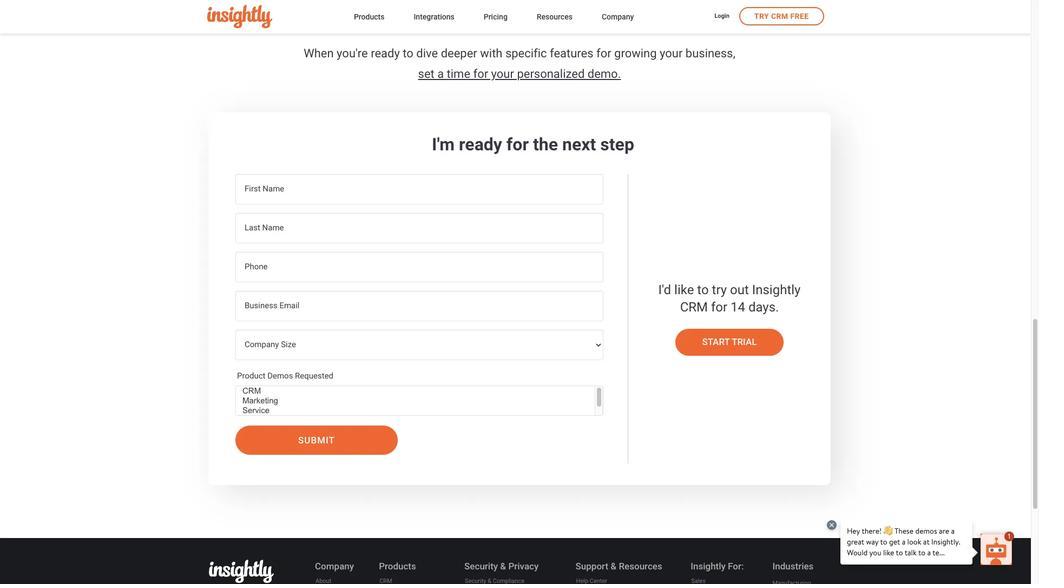 Task type: locate. For each thing, give the bounding box(es) containing it.
&
[[500, 561, 506, 572], [611, 561, 617, 572]]

your down with
[[491, 67, 514, 81]]

insightly left for: in the right bottom of the page
[[691, 561, 726, 572]]

insightly logo link
[[207, 5, 337, 28], [209, 560, 274, 585]]

1 horizontal spatial &
[[611, 561, 617, 572]]

0 vertical spatial your
[[660, 47, 683, 60]]

2 & from the left
[[611, 561, 617, 572]]

features
[[550, 47, 594, 60]]

to left try
[[698, 283, 709, 298]]

insightly
[[752, 283, 801, 298], [691, 561, 726, 572]]

14
[[731, 300, 746, 315]]

1 vertical spatial crm
[[680, 300, 708, 315]]

None submit
[[236, 426, 398, 455]]

company
[[602, 12, 634, 21], [315, 561, 354, 572]]

crm right 'try'
[[772, 12, 789, 21]]

your right growing
[[660, 47, 683, 60]]

resources right support
[[619, 561, 663, 572]]

0 vertical spatial insightly logo image
[[207, 5, 272, 28]]

& for support
[[611, 561, 617, 572]]

1 vertical spatial insightly logo link
[[209, 560, 274, 585]]

support & resources
[[576, 561, 663, 572]]

demos
[[268, 371, 293, 381]]

requested
[[295, 371, 334, 381]]

1 vertical spatial resources
[[619, 561, 663, 572]]

0 horizontal spatial ready
[[371, 47, 400, 60]]

1 horizontal spatial ready
[[459, 134, 502, 155]]

i'm ready for the next step
[[432, 134, 635, 155]]

start
[[703, 337, 730, 348]]

1 horizontal spatial to
[[698, 283, 709, 298]]

0 horizontal spatial crm
[[680, 300, 708, 315]]

& right support
[[611, 561, 617, 572]]

& left privacy
[[500, 561, 506, 572]]

None text field
[[236, 174, 604, 205]]

0 vertical spatial ready
[[371, 47, 400, 60]]

None text field
[[236, 213, 604, 244], [236, 252, 604, 282], [236, 291, 604, 321], [236, 213, 604, 244], [236, 252, 604, 282], [236, 291, 604, 321]]

insightly logo image
[[207, 5, 272, 28], [209, 560, 274, 584]]

personalized
[[517, 67, 585, 81]]

insightly inside i'd like to try out insightly crm for 14 days.
[[752, 283, 801, 298]]

1 vertical spatial to
[[698, 283, 709, 298]]

demo.
[[588, 67, 621, 81]]

to left dive
[[403, 47, 414, 60]]

0 vertical spatial to
[[403, 47, 414, 60]]

insightly logo image for insightly logo link to the bottom
[[209, 560, 274, 584]]

insightly logo image for top insightly logo link
[[207, 5, 272, 28]]

for down try
[[711, 300, 728, 315]]

ready right i'm
[[459, 134, 502, 155]]

1 horizontal spatial resources
[[619, 561, 663, 572]]

products
[[354, 12, 385, 21], [379, 561, 416, 572]]

1 horizontal spatial your
[[660, 47, 683, 60]]

ready right you're
[[371, 47, 400, 60]]

0 horizontal spatial to
[[403, 47, 414, 60]]

resources up features
[[537, 12, 573, 21]]

when you're ready to dive deeper with specific features for growing your business,
[[304, 47, 736, 60]]

0 vertical spatial crm
[[772, 12, 789, 21]]

try
[[755, 12, 769, 21]]

set a time for your personalized demo.
[[418, 67, 621, 81]]

1 vertical spatial insightly
[[691, 561, 726, 572]]

your
[[660, 47, 683, 60], [491, 67, 514, 81]]

1 & from the left
[[500, 561, 506, 572]]

ready
[[371, 47, 400, 60], [459, 134, 502, 155]]

when
[[304, 47, 334, 60]]

0 horizontal spatial &
[[500, 561, 506, 572]]

the
[[533, 134, 558, 155]]

for
[[597, 47, 612, 60], [473, 67, 488, 81], [507, 134, 529, 155], [711, 300, 728, 315]]

resources
[[537, 12, 573, 21], [619, 561, 663, 572]]

1 horizontal spatial crm
[[772, 12, 789, 21]]

login link
[[715, 12, 730, 21]]

login
[[715, 13, 730, 20]]

like
[[675, 283, 694, 298]]

crm down like
[[680, 300, 708, 315]]

industries link
[[772, 561, 815, 573]]

0 horizontal spatial resources
[[537, 12, 573, 21]]

for inside i'd like to try out insightly crm for 14 days.
[[711, 300, 728, 315]]

& for security
[[500, 561, 506, 572]]

business,
[[686, 47, 736, 60]]

1 vertical spatial insightly logo image
[[209, 560, 274, 584]]

1 vertical spatial your
[[491, 67, 514, 81]]

dive
[[417, 47, 438, 60]]

0 horizontal spatial your
[[491, 67, 514, 81]]

a
[[438, 67, 444, 81]]

crm
[[772, 12, 789, 21], [680, 300, 708, 315]]

trial
[[732, 337, 757, 348]]

1 vertical spatial ready
[[459, 134, 502, 155]]

industries
[[773, 561, 814, 572]]

1 vertical spatial company
[[315, 561, 354, 572]]

product demos requested
[[237, 371, 334, 381]]

1 horizontal spatial company
[[602, 12, 634, 21]]

insightly up days. on the right of page
[[752, 283, 801, 298]]

resources link
[[537, 10, 573, 25]]

0 vertical spatial company
[[602, 12, 634, 21]]

1 horizontal spatial insightly
[[752, 283, 801, 298]]

to
[[403, 47, 414, 60], [698, 283, 709, 298]]

growing
[[615, 47, 657, 60]]

privacy
[[509, 561, 539, 572]]

0 vertical spatial insightly
[[752, 283, 801, 298]]

crm inside i'd like to try out insightly crm for 14 days.
[[680, 300, 708, 315]]



Task type: vqa. For each thing, say whether or not it's contained in the screenshot.
the right ready
yes



Task type: describe. For each thing, give the bounding box(es) containing it.
start trial
[[703, 337, 757, 348]]

integrations
[[414, 12, 455, 21]]

pricing link
[[484, 10, 508, 25]]

start trial link
[[676, 329, 784, 356]]

0 horizontal spatial insightly
[[691, 561, 726, 572]]

0 vertical spatial products
[[354, 12, 385, 21]]

1 vertical spatial products
[[379, 561, 416, 572]]

try crm free link
[[740, 7, 824, 25]]

specific
[[506, 47, 547, 60]]

pricing
[[484, 12, 508, 21]]

for right time
[[473, 67, 488, 81]]

security & privacy
[[465, 561, 539, 572]]

0 horizontal spatial company
[[315, 561, 354, 572]]

you're
[[337, 47, 368, 60]]

0 vertical spatial insightly logo link
[[207, 5, 337, 28]]

try crm free
[[755, 12, 809, 21]]

out
[[730, 283, 749, 298]]

days.
[[749, 300, 779, 315]]

deeper
[[441, 47, 477, 60]]

for:
[[728, 561, 744, 572]]

i'd
[[659, 283, 671, 298]]

product
[[237, 371, 266, 381]]

next
[[563, 134, 596, 155]]

support
[[576, 561, 609, 572]]

time
[[447, 67, 471, 81]]

to inside i'd like to try out insightly crm for 14 days.
[[698, 283, 709, 298]]

i'm
[[432, 134, 455, 155]]

with
[[480, 47, 503, 60]]

free
[[791, 12, 809, 21]]

for up demo.
[[597, 47, 612, 60]]

products link
[[354, 10, 385, 25]]

security
[[465, 561, 498, 572]]

set
[[418, 67, 435, 81]]

try
[[712, 283, 727, 298]]

i'd like to try out insightly crm for 14 days.
[[659, 283, 801, 315]]

try crm free button
[[740, 7, 824, 25]]

insightly for:
[[691, 561, 744, 572]]

step
[[601, 134, 635, 155]]

for left the the
[[507, 134, 529, 155]]

crm inside button
[[772, 12, 789, 21]]

integrations link
[[414, 10, 455, 25]]

set a time for your personalized demo. link
[[418, 67, 621, 81]]

0 vertical spatial resources
[[537, 12, 573, 21]]

company link
[[602, 10, 634, 25]]



